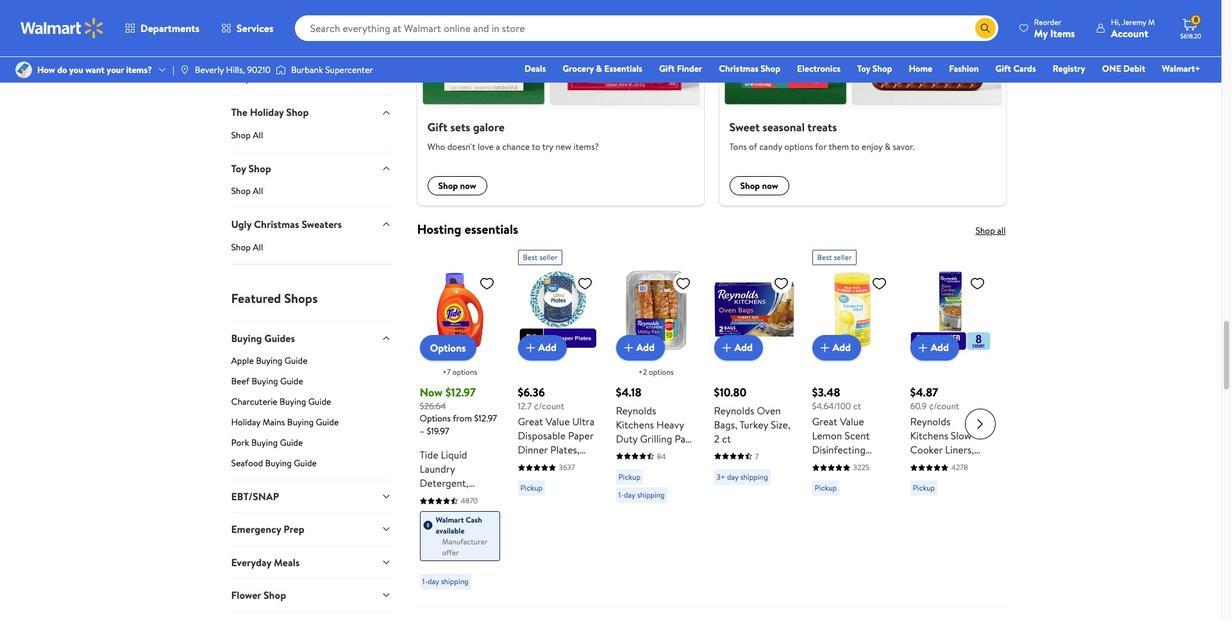 Task type: vqa. For each thing, say whether or not it's contained in the screenshot.
Quarts),
yes



Task type: locate. For each thing, give the bounding box(es) containing it.
toy down the
[[231, 161, 246, 176]]

0 horizontal spatial 8
[[949, 471, 955, 486]]

all up ugly christmas sweaters
[[253, 185, 263, 198]]

now $12.97 $26.64 options from $12.97 – $19.97
[[420, 385, 497, 438]]

shop all link for the holiday shop
[[231, 129, 391, 152]]

gift for finder
[[659, 62, 675, 75]]

shop all link for ugly christmas sweaters
[[231, 241, 391, 264]]

1 horizontal spatial value
[[840, 415, 864, 429]]

buying for apple buying guide
[[256, 355, 282, 367]]

0 horizontal spatial toy
[[231, 161, 246, 176]]

reynolds down $10.80
[[714, 404, 754, 418]]

1 horizontal spatial gift
[[659, 62, 675, 75]]

next slide for product carousel list image
[[965, 409, 995, 440]]

1 vertical spatial christmas
[[254, 217, 299, 232]]

shop all up ugly
[[231, 185, 263, 198]]

add to cart image up $10.80
[[719, 340, 735, 356]]

0 horizontal spatial add to cart image
[[523, 340, 538, 356]]

ebt/snap
[[231, 490, 279, 504]]

all down 'tailgating'
[[253, 73, 263, 86]]

2 horizontal spatial options
[[784, 140, 813, 153]]

reynolds for $4.18
[[616, 404, 656, 418]]

1 horizontal spatial seller
[[834, 252, 852, 263]]

shop all down 'tailgating'
[[231, 73, 263, 86]]

shop now down doesn't
[[438, 179, 476, 192]]

product group containing $4.18
[[616, 245, 696, 602]]

value for $6.36
[[546, 415, 570, 429]]

shop now inside gift sets galore list item
[[438, 179, 476, 192]]

featured shops
[[231, 290, 318, 307]]

1 vertical spatial options
[[420, 412, 451, 425]]

1- down 'inches'
[[618, 490, 624, 501]]

guide down pork buying guide "link" at the bottom of the page
[[294, 457, 317, 470]]

tailgating button
[[231, 40, 391, 73]]

reynolds kitchens slow cooker liners, regular (fits 3-8 quarts), 8 count image
[[910, 270, 990, 351]]

options inside now $12.97 $26.64 options from $12.97 – $19.97
[[420, 412, 451, 425]]

1 horizontal spatial shipping
[[637, 490, 665, 501]]

great down 12.7
[[518, 415, 543, 429]]

2 value from the left
[[840, 415, 864, 429]]

buying for seafood buying guide
[[265, 457, 292, 470]]

everyday meals
[[231, 556, 300, 570]]

add up $10.80
[[735, 341, 753, 355]]

shop now for sets
[[438, 179, 476, 192]]

toy shop left home
[[857, 62, 892, 75]]

guides
[[264, 331, 295, 345]]

kitchens inside the $4.87 60.9 ¢/count reynolds kitchens slow cooker liners, regular (fits 3-8 quarts), 8 count
[[910, 429, 948, 443]]

0 vertical spatial day
[[727, 472, 739, 483]]

0 horizontal spatial options
[[453, 367, 477, 377]]

gift up who
[[427, 119, 448, 135]]

shop down burbank
[[286, 105, 309, 119]]

gift cards
[[996, 62, 1036, 75]]

now down candy on the right of page
[[762, 179, 778, 192]]

1 horizontal spatial ct
[[853, 400, 861, 413]]

plates, up 3637 on the left of page
[[550, 443, 580, 457]]

2 to from the left
[[851, 140, 860, 153]]

0 horizontal spatial great
[[518, 415, 543, 429]]

everyday
[[231, 556, 271, 570]]

shop inside sweet seasonal treats list item
[[740, 179, 760, 192]]

buying inside seafood buying guide link
[[265, 457, 292, 470]]

0 horizontal spatial  image
[[15, 62, 32, 78]]

items? right new
[[574, 140, 599, 153]]

4 add from the left
[[833, 341, 851, 355]]

0 vertical spatial ct
[[853, 400, 861, 413]]

add button up '$3.48'
[[812, 335, 861, 361]]

1 vertical spatial shipping
[[637, 490, 665, 501]]

8
[[1194, 14, 1198, 25], [978, 457, 984, 471], [949, 471, 955, 486]]

0 vertical spatial &
[[596, 62, 602, 75]]

reorder my items
[[1034, 16, 1075, 40]]

8 right 4278
[[978, 457, 984, 471]]

chance
[[502, 140, 530, 153]]

one debit link
[[1096, 62, 1151, 76]]

buying inside "charcuterie buying guide" link
[[280, 396, 306, 408]]

electronics link
[[791, 62, 846, 76]]

1-day shipping
[[618, 490, 665, 501], [422, 577, 469, 587]]

add to cart image for great value ultra disposable paper dinner plates, white, 10 inch, 50 plates, patterned image
[[523, 340, 538, 356]]

1-day shipping down offer
[[422, 577, 469, 587]]

 image
[[276, 63, 286, 76]]

2 horizontal spatial day
[[727, 472, 739, 483]]

1 vertical spatial toy
[[231, 161, 246, 176]]

buying inside apple buying guide link
[[256, 355, 282, 367]]

reynolds
[[616, 404, 656, 418], [714, 404, 754, 418], [910, 415, 951, 429]]

0 horizontal spatial 1-
[[422, 577, 428, 587]]

buying down mains
[[251, 437, 278, 449]]

$3.48
[[812, 385, 840, 401]]

guide down holiday mains buying guide
[[280, 437, 303, 449]]

1 best seller from the left
[[523, 252, 557, 263]]

$12.97 down +7 options
[[445, 385, 476, 401]]

2 ¢/count from the left
[[929, 400, 959, 413]]

0 vertical spatial holiday
[[250, 105, 284, 119]]

2 shop now from the left
[[740, 179, 778, 192]]

items?
[[126, 63, 152, 76], [574, 140, 599, 153]]

1 vertical spatial toy shop
[[231, 161, 271, 176]]

best seller up great value ultra disposable paper dinner plates, white, 10 inch, 50 plates, patterned image
[[523, 252, 557, 263]]

the
[[231, 105, 247, 119]]

options for reynolds kitchens heavy duty grilling pan, 13.25 x 9.63 x 3.5 inches
[[649, 367, 674, 377]]

1 vertical spatial 1-day shipping
[[422, 577, 469, 587]]

shop all for ugly christmas sweaters
[[231, 241, 263, 254]]

product group containing $10.80
[[714, 245, 794, 602]]

kitchens up 13.25
[[616, 418, 654, 432]]

value for $3.48
[[840, 415, 864, 429]]

Walmart Site-Wide search field
[[295, 15, 998, 41]]

1 horizontal spatial  image
[[179, 65, 190, 75]]

1 best from the left
[[523, 252, 538, 263]]

best seller for $3.48
[[817, 252, 852, 263]]

options
[[784, 140, 813, 153], [453, 367, 477, 377], [649, 367, 674, 377]]

guide for charcuterie buying guide
[[308, 396, 331, 408]]

add up '$3.48'
[[833, 341, 851, 355]]

product group containing $4.87
[[910, 245, 990, 602]]

mains
[[263, 416, 285, 429]]

1 vertical spatial holiday
[[231, 416, 260, 429]]

0 horizontal spatial christmas
[[254, 217, 299, 232]]

2 add from the left
[[636, 341, 655, 355]]

1 value from the left
[[546, 415, 570, 429]]

 image
[[15, 62, 32, 78], [179, 65, 190, 75]]

& right grocery
[[596, 62, 602, 75]]

buying for charcuterie buying guide
[[280, 396, 306, 408]]

92
[[420, 505, 431, 519]]

buying inside pork buying guide "link"
[[251, 437, 278, 449]]

do
[[57, 63, 67, 76]]

4 shop all link from the top
[[231, 185, 391, 208]]

shop inside "flower shop" dropdown button
[[264, 589, 286, 603]]

2 add button from the left
[[616, 335, 665, 361]]

$4.87 60.9 ¢/count reynolds kitchens slow cooker liners, regular (fits 3-8 quarts), 8 count
[[910, 385, 985, 486]]

0 horizontal spatial to
[[532, 140, 540, 153]]

0 horizontal spatial &
[[596, 62, 602, 75]]

5 add button from the left
[[910, 335, 959, 361]]

options left for
[[784, 140, 813, 153]]

gift left finder
[[659, 62, 675, 75]]

all up 'tailgating'
[[253, 17, 263, 29]]

options right the '+2'
[[649, 367, 674, 377]]

1 horizontal spatial shop now
[[740, 179, 778, 192]]

8 inside 8 $618.20
[[1194, 14, 1198, 25]]

3 all from the top
[[253, 129, 263, 142]]

shop down the holiday shop
[[248, 161, 271, 176]]

1 horizontal spatial best seller
[[817, 252, 852, 263]]

1 add to cart image from the left
[[523, 340, 538, 356]]

0 horizontal spatial kitchens
[[616, 418, 654, 432]]

guide
[[285, 355, 307, 367], [280, 375, 303, 388], [308, 396, 331, 408], [316, 416, 339, 429], [280, 437, 303, 449], [294, 457, 317, 470]]

3 product group from the left
[[616, 245, 696, 602]]

add to cart image up '$3.48'
[[817, 340, 833, 356]]

grilling
[[640, 432, 672, 446]]

add to cart image
[[719, 340, 735, 356], [817, 340, 833, 356], [915, 340, 931, 356]]

$12.97 right "from" in the left of the page
[[474, 412, 497, 425]]

1 horizontal spatial ¢/count
[[929, 400, 959, 413]]

holiday mains buying guide
[[231, 416, 339, 429]]

great inside $6.36 12.7 ¢/count great value ultra disposable paper dinner plates, white, 10 inch, 50 plates, patterned
[[518, 415, 543, 429]]

1 horizontal spatial christmas
[[719, 62, 759, 75]]

best up great value ultra disposable paper dinner plates, white, 10 inch, 50 plates, patterned image
[[523, 252, 538, 263]]

ct inside $3.48 $4.64/100 ct great value lemon scent disinfecting wipes, 75 count, 1 lbs, 5.5 ounce
[[853, 400, 861, 413]]

3 shop all link from the top
[[231, 129, 391, 152]]

1 great from the left
[[518, 415, 543, 429]]

$26.64
[[420, 400, 446, 413]]

6 product group from the left
[[910, 245, 990, 602]]

all down the holiday shop
[[253, 129, 263, 142]]

5 product group from the left
[[812, 245, 892, 602]]

shipping down 7
[[740, 472, 768, 483]]

0 vertical spatial plates,
[[550, 443, 580, 457]]

1 add to cart image from the left
[[719, 340, 735, 356]]

now inside sweet seasonal treats list item
[[762, 179, 778, 192]]

5 shop all from the top
[[231, 241, 263, 254]]

& right enjoy
[[885, 140, 891, 153]]

cooker
[[910, 443, 943, 457]]

gift finder link
[[653, 62, 708, 76]]

fl
[[433, 505, 439, 519]]

5 shop all link from the top
[[231, 241, 391, 264]]

buying down apple buying guide
[[252, 375, 278, 388]]

1 horizontal spatial &
[[885, 140, 891, 153]]

0 vertical spatial options
[[430, 341, 466, 355]]

pork buying guide link
[[231, 437, 391, 455]]

registry link
[[1047, 62, 1091, 76]]

1 horizontal spatial options
[[649, 367, 674, 377]]

emergency
[[231, 523, 281, 537]]

toy right electronics
[[857, 62, 870, 75]]

3 add from the left
[[735, 341, 753, 355]]

manufacturer offer
[[442, 537, 488, 559]]

guide down "charcuterie buying guide" link
[[316, 416, 339, 429]]

options for options from $12.97 – $19.97
[[453, 367, 477, 377]]

shop up ugly
[[231, 185, 251, 198]]

shop inside gift sets galore list item
[[438, 179, 458, 192]]

0 horizontal spatial shop now
[[438, 179, 476, 192]]

oven
[[757, 404, 781, 418]]

seller for $3.48
[[834, 252, 852, 263]]

shop all for toy shop
[[231, 185, 263, 198]]

1 horizontal spatial items?
[[574, 140, 599, 153]]

shop down the
[[231, 129, 251, 142]]

meals
[[274, 556, 300, 570]]

x left 9.63
[[640, 446, 645, 460]]

buying inside buying guides dropdown button
[[231, 331, 262, 345]]

add button up $4.87
[[910, 335, 959, 361]]

2 add to cart image from the left
[[621, 340, 636, 356]]

count
[[957, 471, 985, 486]]

plates, left 10
[[518, 471, 547, 486]]

holiday mains buying guide link
[[231, 416, 391, 434]]

from
[[453, 412, 472, 425]]

1 horizontal spatial best
[[817, 252, 832, 263]]

gift finder
[[659, 62, 702, 75]]

0 horizontal spatial 1-day shipping
[[422, 577, 469, 587]]

detergent,
[[420, 477, 469, 491]]

finder
[[677, 62, 702, 75]]

5 all from the top
[[253, 241, 263, 254]]

1 horizontal spatial great
[[812, 415, 837, 429]]

home link
[[903, 62, 938, 76]]

1 horizontal spatial reynolds
[[714, 404, 754, 418]]

¢/count inside the $4.87 60.9 ¢/count reynolds kitchens slow cooker liners, regular (fits 3-8 quarts), 8 count
[[929, 400, 959, 413]]

gift sets galore who doesn't love a chance to try new items?
[[427, 119, 599, 153]]

reynolds inside $10.80 reynolds oven bags, turkey size, 2 ct
[[714, 404, 754, 418]]

2 now from the left
[[762, 179, 778, 192]]

reynolds inside $4.18 reynolds kitchens heavy duty grilling pan, 13.25 x 9.63 x 3.5 inches
[[616, 404, 656, 418]]

2 horizontal spatial reynolds
[[910, 415, 951, 429]]

beverly
[[195, 63, 224, 76]]

0 vertical spatial christmas
[[719, 62, 759, 75]]

shipping down offer
[[441, 577, 469, 587]]

ct
[[853, 400, 861, 413], [722, 432, 731, 446]]

options up +7
[[430, 341, 466, 355]]

8 up $618.20
[[1194, 14, 1198, 25]]

pickup down regular
[[913, 483, 935, 494]]

0 horizontal spatial toy shop
[[231, 161, 271, 176]]

¢/count right 60.9
[[929, 400, 959, 413]]

1 horizontal spatial plates,
[[550, 443, 580, 457]]

1 product group from the left
[[420, 245, 500, 602]]

1 vertical spatial ct
[[722, 432, 731, 446]]

0 vertical spatial 1-day shipping
[[618, 490, 665, 501]]

4 all from the top
[[253, 185, 263, 198]]

value left ultra
[[546, 415, 570, 429]]

0 horizontal spatial shipping
[[441, 577, 469, 587]]

add to cart image for reynolds kitchens heavy duty grilling pan, 13.25 x 9.63 x 3.5 inches 'image'
[[621, 340, 636, 356]]

0 horizontal spatial best
[[523, 252, 538, 263]]

1 horizontal spatial now
[[762, 179, 778, 192]]

to right the them
[[851, 140, 860, 153]]

guide up beef buying guide link in the left of the page
[[285, 355, 307, 367]]

departments
[[140, 21, 199, 35]]

buying up apple
[[231, 331, 262, 345]]

seller up great value lemon scent disinfecting wipes, 75 count, 1 lbs, 5.5 ounce image
[[834, 252, 852, 263]]

sets
[[450, 119, 470, 135]]

christmas shop
[[719, 62, 780, 75]]

1-day shipping down 'inches'
[[618, 490, 665, 501]]

Search search field
[[295, 15, 998, 41]]

0 horizontal spatial day
[[428, 577, 439, 587]]

0 vertical spatial shipping
[[740, 472, 768, 483]]

value inside $3.48 $4.64/100 ct great value lemon scent disinfecting wipes, 75 count, 1 lbs, 5.5 ounce
[[840, 415, 864, 429]]

2 horizontal spatial add to cart image
[[915, 340, 931, 356]]

0 horizontal spatial now
[[460, 179, 476, 192]]

one debit
[[1102, 62, 1145, 75]]

great value lemon scent disinfecting wipes, 75 count, 1 lbs, 5.5 ounce image
[[812, 270, 892, 351]]

pork
[[231, 437, 249, 449]]

2 shop all link from the top
[[231, 73, 391, 96]]

best up great value lemon scent disinfecting wipes, 75 count, 1 lbs, 5.5 ounce image
[[817, 252, 832, 263]]

all down ugly christmas sweaters
[[253, 241, 263, 254]]

items
[[1050, 26, 1075, 40]]

1 horizontal spatial to
[[851, 140, 860, 153]]

2 x from the left
[[668, 446, 673, 460]]

options down "now"
[[420, 412, 451, 425]]

day right 3+
[[727, 472, 739, 483]]

buying down "charcuterie buying guide" link
[[287, 416, 314, 429]]

2 horizontal spatial gift
[[996, 62, 1011, 75]]

1 seller from the left
[[540, 252, 557, 263]]

shop right flower
[[264, 589, 286, 603]]

shop down of
[[740, 179, 760, 192]]

list
[[409, 0, 1013, 206]]

1 x from the left
[[640, 446, 645, 460]]

all for the holiday shop
[[253, 129, 263, 142]]

1 add from the left
[[538, 341, 557, 355]]

2 best seller from the left
[[817, 252, 852, 263]]

2 product group from the left
[[518, 245, 598, 602]]

items? right your
[[126, 63, 152, 76]]

3 add to cart image from the left
[[915, 340, 931, 356]]

add up the '+2'
[[636, 341, 655, 355]]

product group
[[420, 245, 500, 602], [518, 245, 598, 602], [616, 245, 696, 602], [714, 245, 794, 602], [812, 245, 892, 602], [910, 245, 990, 602]]

gift cards link
[[990, 62, 1042, 76]]

2 best from the left
[[817, 252, 832, 263]]

0 horizontal spatial best seller
[[523, 252, 557, 263]]

now
[[460, 179, 476, 192], [762, 179, 778, 192]]

1 shop now from the left
[[438, 179, 476, 192]]

1 to from the left
[[532, 140, 540, 153]]

0 horizontal spatial plates,
[[518, 471, 547, 486]]

1 horizontal spatial add to cart image
[[621, 340, 636, 356]]

to left try
[[532, 140, 540, 153]]

shop down who
[[438, 179, 458, 192]]

2 shop all from the top
[[231, 73, 263, 86]]

size,
[[771, 418, 790, 432]]

1 horizontal spatial 1-day shipping
[[618, 490, 665, 501]]

1 vertical spatial $12.97
[[474, 412, 497, 425]]

0 horizontal spatial seller
[[540, 252, 557, 263]]

0 horizontal spatial gift
[[427, 119, 448, 135]]

add button up $10.80
[[714, 335, 763, 361]]

0 vertical spatial toy shop
[[857, 62, 892, 75]]

christmas right ugly
[[254, 217, 299, 232]]

0 horizontal spatial reynolds
[[616, 404, 656, 418]]

1 shop all from the top
[[231, 17, 263, 29]]

great
[[518, 415, 543, 429], [812, 415, 837, 429]]

reynolds kitchens heavy duty grilling pan, 13.25 x 9.63 x 3.5 inches image
[[616, 270, 696, 351]]

day down available
[[428, 577, 439, 587]]

1 horizontal spatial x
[[668, 446, 673, 460]]

add button up $6.36
[[518, 335, 567, 361]]

add to cart image
[[523, 340, 538, 356], [621, 340, 636, 356]]

0 horizontal spatial value
[[546, 415, 570, 429]]

0 horizontal spatial ¢/count
[[534, 400, 564, 413]]

1 vertical spatial 1-
[[422, 577, 428, 587]]

¢/count inside $6.36 12.7 ¢/count great value ultra disposable paper dinner plates, white, 10 inch, 50 plates, patterned
[[534, 400, 564, 413]]

0 horizontal spatial add to cart image
[[719, 340, 735, 356]]

2 vertical spatial day
[[428, 577, 439, 587]]

2 horizontal spatial 8
[[1194, 14, 1198, 25]]

3.5
[[675, 446, 688, 460]]

of
[[749, 140, 757, 153]]

1 horizontal spatial 1-
[[618, 490, 624, 501]]

2 great from the left
[[812, 415, 837, 429]]

7
[[755, 451, 759, 462]]

great value ultra disposable paper dinner plates, white, 10 inch, 50 plates, patterned image
[[518, 270, 598, 351]]

2 all from the top
[[253, 73, 263, 86]]

add for $4.87
[[931, 341, 949, 355]]

1 add button from the left
[[518, 335, 567, 361]]

toy shop inside dropdown button
[[231, 161, 271, 176]]

your
[[107, 63, 124, 76]]

1 vertical spatial plates,
[[518, 471, 547, 486]]

gift for cards
[[996, 62, 1011, 75]]

3+ day shipping
[[717, 472, 768, 483]]

white,
[[518, 457, 547, 471]]

1 horizontal spatial toy shop
[[857, 62, 892, 75]]

duty
[[616, 432, 638, 446]]

shop all for the holiday shop
[[231, 129, 263, 142]]

0 horizontal spatial ct
[[722, 432, 731, 446]]

walmart image
[[21, 18, 104, 38]]

reynolds down $4.18
[[616, 404, 656, 418]]

gift inside gift sets galore who doesn't love a chance to try new items?
[[427, 119, 448, 135]]

buying inside holiday mains buying guide link
[[287, 416, 314, 429]]

love
[[478, 140, 494, 153]]

value down $4.64/100
[[840, 415, 864, 429]]

guide inside "link"
[[280, 437, 303, 449]]

 image for how
[[15, 62, 32, 78]]

0 horizontal spatial x
[[640, 446, 645, 460]]

shop all down the
[[231, 129, 263, 142]]

1 now from the left
[[460, 179, 476, 192]]

add to cart image for $10.80
[[719, 340, 735, 356]]

x right '84'
[[668, 446, 673, 460]]

1 vertical spatial items?
[[574, 140, 599, 153]]

4870
[[461, 496, 478, 507]]

value inside $6.36 12.7 ¢/count great value ultra disposable paper dinner plates, white, 10 inch, 50 plates, patterned
[[546, 415, 570, 429]]

 image for beverly
[[179, 65, 190, 75]]

christmas right finder
[[719, 62, 759, 75]]

1 horizontal spatial day
[[624, 490, 635, 501]]

shop now inside sweet seasonal treats list item
[[740, 179, 778, 192]]

holiday right the
[[250, 105, 284, 119]]

essentials
[[604, 62, 642, 75]]

¢/count right 12.7
[[534, 400, 564, 413]]

5 add from the left
[[931, 341, 949, 355]]

services
[[237, 21, 274, 35]]

holiday inside dropdown button
[[250, 105, 284, 119]]

toy shop up ugly
[[231, 161, 271, 176]]

featured
[[231, 290, 281, 307]]

pan,
[[675, 432, 694, 446]]

4 shop all from the top
[[231, 185, 263, 198]]

now inside gift sets galore list item
[[460, 179, 476, 192]]

dinner
[[518, 443, 548, 457]]

0 vertical spatial toy
[[857, 62, 870, 75]]

sweet seasonal treats list item
[[711, 0, 1013, 206]]

shop up 'tailgating'
[[231, 17, 251, 29]]

all for ugly christmas sweaters
[[253, 241, 263, 254]]

1 vertical spatial &
[[885, 140, 891, 153]]

now down doesn't
[[460, 179, 476, 192]]

add button up the '+2'
[[616, 335, 665, 361]]

$10.80 reynolds oven bags, turkey size, 2 ct
[[714, 385, 790, 446]]

m
[[1148, 16, 1155, 27]]

buying up holiday mains buying guide
[[280, 396, 306, 408]]

3 add button from the left
[[714, 335, 763, 361]]

gift left cards
[[996, 62, 1011, 75]]

great inside $3.48 $4.64/100 ct great value lemon scent disinfecting wipes, 75 count, 1 lbs, 5.5 ounce
[[812, 415, 837, 429]]

shop
[[231, 17, 251, 29], [761, 62, 780, 75], [872, 62, 892, 75], [231, 73, 251, 86], [286, 105, 309, 119], [231, 129, 251, 142], [248, 161, 271, 176], [438, 179, 458, 192], [740, 179, 760, 192], [231, 185, 251, 198], [976, 224, 995, 237], [231, 241, 251, 254], [264, 589, 286, 603]]

galore
[[473, 119, 505, 135]]

add to favorites list, great value ultra disposable paper dinner plates, white, 10 inch, 50 plates, patterned image
[[577, 276, 593, 292]]

options right +7
[[453, 367, 477, 377]]

add for $4.18
[[636, 341, 655, 355]]

best seller up great value lemon scent disinfecting wipes, 75 count, 1 lbs, 5.5 ounce image
[[817, 252, 852, 263]]

1 horizontal spatial add to cart image
[[817, 340, 833, 356]]

shop inside toy shop link
[[872, 62, 892, 75]]

1 ¢/count from the left
[[534, 400, 564, 413]]

3 shop all from the top
[[231, 129, 263, 142]]

shop all down ugly
[[231, 241, 263, 254]]

2 seller from the left
[[834, 252, 852, 263]]

pork buying guide
[[231, 437, 303, 449]]

 image right |
[[179, 65, 190, 75]]

1 horizontal spatial kitchens
[[910, 429, 948, 443]]

$618.20
[[1180, 31, 1201, 40]]

2 vertical spatial shipping
[[441, 577, 469, 587]]

0 horizontal spatial items?
[[126, 63, 152, 76]]

add to cart image up $4.87
[[915, 340, 931, 356]]

add to cart image up $4.18
[[621, 340, 636, 356]]

best seller
[[523, 252, 557, 263], [817, 252, 852, 263]]

shop inside the holiday shop dropdown button
[[286, 105, 309, 119]]

guide up charcuterie buying guide
[[280, 375, 303, 388]]

4 product group from the left
[[714, 245, 794, 602]]

buying up beef buying guide
[[256, 355, 282, 367]]

fashion
[[949, 62, 979, 75]]

buying inside beef buying guide link
[[252, 375, 278, 388]]



Task type: describe. For each thing, give the bounding box(es) containing it.
try
[[542, 140, 553, 153]]

|
[[172, 63, 174, 76]]

supercenter
[[325, 63, 373, 76]]

64
[[460, 491, 472, 505]]

0 vertical spatial 1-
[[618, 490, 624, 501]]

lemon
[[812, 429, 842, 443]]

reorder
[[1034, 16, 1061, 27]]

add to favorites list, reynolds kitchens heavy duty grilling pan, 13.25 x 9.63 x 3.5 inches image
[[676, 276, 691, 292]]

sweet
[[729, 119, 760, 135]]

fashion link
[[943, 62, 985, 76]]

beef
[[231, 375, 249, 388]]

compatible
[[420, 519, 471, 533]]

& inside the sweet seasonal treats tons of candy options for them to enjoy & savor.
[[885, 140, 891, 153]]

add button for $10.80
[[714, 335, 763, 361]]

list containing gift sets galore
[[409, 0, 1013, 206]]

best for $6.36
[[523, 252, 538, 263]]

christmas shop link
[[713, 62, 786, 76]]

best for $3.48
[[817, 252, 832, 263]]

patterned
[[550, 471, 594, 486]]

options inside the sweet seasonal treats tons of candy options for them to enjoy & savor.
[[784, 140, 813, 153]]

toy inside dropdown button
[[231, 161, 246, 176]]

buying for beef buying guide
[[252, 375, 278, 388]]

shop all link for toy shop
[[231, 185, 391, 208]]

seller for $6.36
[[540, 252, 557, 263]]

christmas inside dropdown button
[[254, 217, 299, 232]]

$4.18 reynolds kitchens heavy duty grilling pan, 13.25 x 9.63 x 3.5 inches
[[616, 385, 694, 474]]

product group containing $3.48
[[812, 245, 892, 602]]

doesn't
[[447, 140, 475, 153]]

shop left all in the right of the page
[[976, 224, 995, 237]]

liquid
[[441, 448, 467, 462]]

pickup left 5.5
[[815, 483, 837, 494]]

50
[[584, 457, 596, 471]]

available
[[436, 526, 465, 537]]

burbank
[[291, 63, 323, 76]]

jeremy
[[1122, 16, 1146, 27]]

shops
[[284, 290, 318, 307]]

manufacturer
[[442, 537, 488, 548]]

$4.18
[[616, 385, 642, 401]]

1 vertical spatial day
[[624, 490, 635, 501]]

shop inside toy shop dropdown button
[[248, 161, 271, 176]]

all for toy shop
[[253, 185, 263, 198]]

shop now for seasonal
[[740, 179, 778, 192]]

add to favorites list, reynolds kitchens slow cooker liners, regular (fits 3-8 quarts), 8 count image
[[970, 276, 985, 292]]

product group containing $6.36
[[518, 245, 598, 602]]

¢/count for $4.87
[[929, 400, 959, 413]]

deals
[[524, 62, 546, 75]]

shop inside christmas shop link
[[761, 62, 780, 75]]

2 add to cart image from the left
[[817, 340, 833, 356]]

flower shop button
[[231, 579, 391, 612]]

scent
[[845, 429, 870, 443]]

add for $10.80
[[735, 341, 753, 355]]

now for sets
[[460, 179, 476, 192]]

add to favorites list, great value lemon scent disinfecting wipes, 75 count, 1 lbs, 5.5 ounce image
[[872, 276, 887, 292]]

0 vertical spatial $12.97
[[445, 385, 476, 401]]

who
[[427, 140, 445, 153]]

tide liquid laundry detergent, original, 64 loads 92 fl oz, he compatible image
[[420, 270, 500, 351]]

reynolds inside the $4.87 60.9 ¢/count reynolds kitchens slow cooker liners, regular (fits 3-8 quarts), 8 count
[[910, 415, 951, 429]]

bags,
[[714, 418, 737, 432]]

kitchens inside $4.18 reynolds kitchens heavy duty grilling pan, 13.25 x 9.63 x 3.5 inches
[[616, 418, 654, 432]]

shop all link
[[976, 224, 1006, 237]]

10
[[549, 457, 558, 471]]

$19.97
[[427, 425, 449, 438]]

tide liquid laundry detergent, original, 64 loads 92 fl oz, he compatible
[[420, 448, 500, 533]]

1 horizontal spatial 8
[[978, 457, 984, 471]]

guide for pork buying guide
[[280, 437, 303, 449]]

add to cart image for $4.87
[[915, 340, 931, 356]]

buying guides
[[231, 331, 295, 345]]

to inside the sweet seasonal treats tons of candy options for them to enjoy & savor.
[[851, 140, 860, 153]]

$4.87
[[910, 385, 938, 401]]

beef buying guide link
[[231, 375, 391, 393]]

savor.
[[893, 140, 915, 153]]

¢/count for $6.36
[[534, 400, 564, 413]]

product group containing now $12.97
[[420, 245, 500, 602]]

charcuterie buying guide link
[[231, 396, 391, 414]]

3+
[[717, 472, 725, 483]]

2 horizontal spatial shipping
[[740, 472, 768, 483]]

best seller for $6.36
[[523, 252, 557, 263]]

paper
[[568, 429, 594, 443]]

ct inside $10.80 reynolds oven bags, turkey size, 2 ct
[[722, 432, 731, 446]]

great for $3.48
[[812, 415, 837, 429]]

want
[[85, 63, 105, 76]]

2
[[714, 432, 719, 446]]

offer
[[442, 548, 459, 559]]

guide for seafood buying guide
[[294, 457, 317, 470]]

guide for apple buying guide
[[285, 355, 307, 367]]

add to favorites list, reynolds oven bags, turkey size, 2 ct image
[[774, 276, 789, 292]]

buying for pork buying guide
[[251, 437, 278, 449]]

1 all from the top
[[253, 17, 263, 29]]

add to favorites list, tide liquid laundry detergent, original, 64 loads 92 fl oz, he compatible image
[[479, 276, 495, 292]]

shop all for tailgating
[[231, 73, 263, 86]]

shop down 'tailgating'
[[231, 73, 251, 86]]

heavy
[[656, 418, 684, 432]]

how do you want your items?
[[37, 63, 152, 76]]

1
[[812, 471, 815, 486]]

count,
[[857, 457, 887, 471]]

seafood buying guide
[[231, 457, 317, 470]]

you
[[69, 63, 83, 76]]

great for $6.36
[[518, 415, 543, 429]]

add button for $4.18
[[616, 335, 665, 361]]

+2
[[638, 367, 647, 377]]

now for seasonal
[[762, 179, 778, 192]]

reynolds oven bags, turkey size, 2 ct image
[[714, 270, 794, 351]]

1 shop all link from the top
[[231, 17, 391, 40]]

0 vertical spatial items?
[[126, 63, 152, 76]]

+7
[[442, 367, 451, 377]]

grocery
[[563, 62, 594, 75]]

a
[[496, 140, 500, 153]]

apple buying guide
[[231, 355, 307, 367]]

everyday meals button
[[231, 546, 391, 579]]

seasonal
[[763, 119, 805, 135]]

reynolds for $10.80
[[714, 404, 754, 418]]

pickup down "white,"
[[520, 483, 543, 494]]

4 add button from the left
[[812, 335, 861, 361]]

candy
[[759, 140, 782, 153]]

original,
[[420, 491, 458, 505]]

all for tailgating
[[253, 73, 263, 86]]

registry
[[1053, 62, 1085, 75]]

shop all
[[976, 224, 1006, 237]]

walmart
[[436, 515, 464, 526]]

gift for sets
[[427, 119, 448, 135]]

guide for beef buying guide
[[280, 375, 303, 388]]

gift sets galore list item
[[409, 0, 711, 206]]

ebt/snap button
[[231, 480, 391, 513]]

toy shop link
[[852, 62, 898, 76]]

inches
[[616, 460, 644, 474]]

& inside grocery & essentials link
[[596, 62, 602, 75]]

add button for $4.87
[[910, 335, 959, 361]]

ultra
[[572, 415, 595, 429]]

hi,
[[1111, 16, 1120, 27]]

new
[[556, 140, 571, 153]]

for
[[815, 140, 827, 153]]

charcuterie
[[231, 396, 277, 408]]

flower shop
[[231, 589, 286, 603]]

hi, jeremy m account
[[1111, 16, 1155, 40]]

84
[[657, 451, 666, 462]]

to inside gift sets galore who doesn't love a chance to try new items?
[[532, 140, 540, 153]]

treats
[[808, 119, 837, 135]]

departments button
[[114, 13, 210, 44]]

1 horizontal spatial toy
[[857, 62, 870, 75]]

grocery & essentials
[[563, 62, 642, 75]]

4278
[[951, 462, 968, 473]]

all
[[997, 224, 1006, 237]]

shop all link for tailgating
[[231, 73, 391, 96]]

+7 options
[[442, 367, 477, 377]]

13.25
[[616, 446, 638, 460]]

items? inside gift sets galore who doesn't love a chance to try new items?
[[574, 140, 599, 153]]

shop down ugly
[[231, 241, 251, 254]]

pickup down 13.25
[[618, 472, 641, 483]]

tons
[[729, 140, 747, 153]]

search icon image
[[980, 23, 991, 33]]

liners,
[[945, 443, 974, 457]]

wipes,
[[812, 457, 841, 471]]

cash
[[466, 515, 482, 526]]



